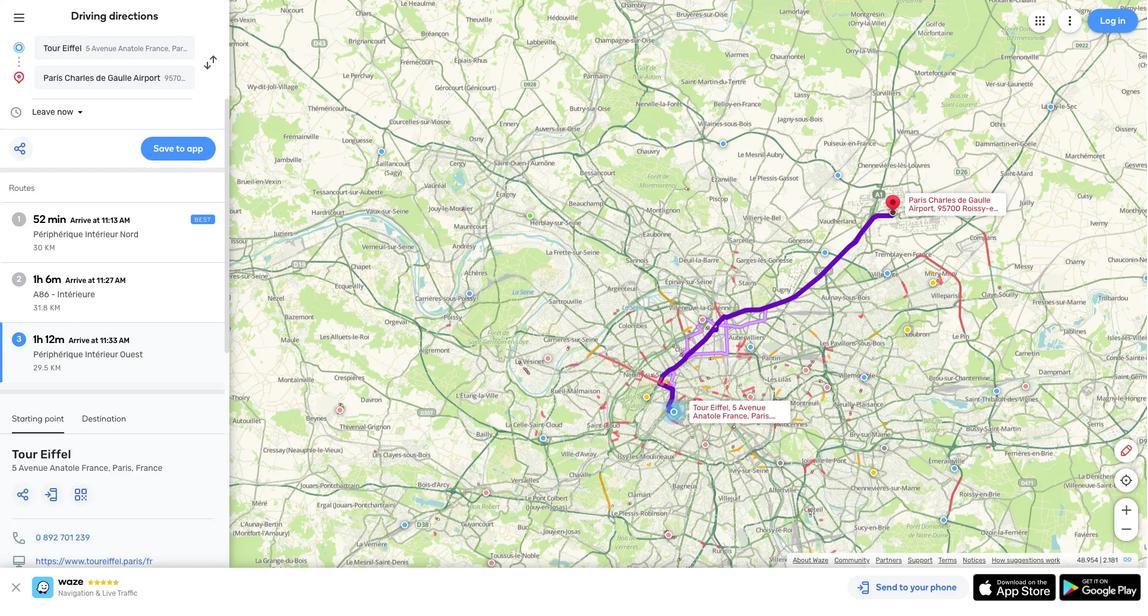 Task type: describe. For each thing, give the bounding box(es) containing it.
de for airport,
[[958, 195, 967, 204]]

am for 12m
[[119, 337, 130, 345]]

driving directions
[[71, 10, 158, 23]]

suggestions
[[1007, 557, 1044, 564]]

france, inside tour eiffel, 5 avenue anatole france, paris, france
[[723, 411, 750, 420]]

waze
[[813, 557, 829, 564]]

1h 12m arrive at 11:33 am
[[33, 333, 130, 346]]

routes
[[9, 183, 35, 193]]

0 horizontal spatial avenue
[[19, 463, 48, 473]]

périphérique for 12m
[[33, 350, 83, 360]]

france, inside paris charles de gaulle airport, 95700 roissy-en- france, france
[[909, 212, 936, 221]]

intérieure
[[57, 290, 95, 300]]

a86
[[33, 290, 49, 300]]

0 horizontal spatial 5
[[12, 463, 17, 473]]

1h for 1h 6m
[[33, 273, 43, 286]]

starting point
[[12, 414, 64, 424]]

work
[[1046, 557, 1061, 564]]

driving
[[71, 10, 107, 23]]

0 horizontal spatial hazard image
[[643, 393, 650, 401]]

navigation & live traffic
[[58, 589, 138, 598]]

48.954
[[1078, 557, 1099, 564]]

france inside tour eiffel, 5 avenue anatole france, paris, france
[[693, 420, 718, 429]]

0 vertical spatial 5
[[86, 45, 90, 53]]

0 vertical spatial accident image
[[881, 445, 888, 452]]

0 vertical spatial anatole
[[118, 45, 144, 53]]

destination
[[82, 414, 126, 424]]

11:27
[[97, 276, 114, 285]]

0 vertical spatial tour eiffel 5 avenue anatole france, paris, france
[[43, 43, 215, 54]]

how
[[992, 557, 1006, 564]]

arrive for 1h 6m
[[65, 276, 86, 285]]

anatole inside tour eiffel, 5 avenue anatole france, paris, france
[[693, 411, 721, 420]]

paris for paris charles de gaulle airport, 95700 roissy-en- france, france
[[909, 195, 927, 204]]

partners
[[876, 557, 902, 564]]

2 vertical spatial paris,
[[112, 463, 134, 473]]

30
[[33, 244, 43, 252]]

how suggestions work link
[[992, 557, 1061, 564]]

701
[[60, 533, 73, 543]]

about
[[793, 557, 812, 564]]

starting
[[12, 414, 43, 424]]

now
[[57, 107, 73, 117]]

périphérique intérieur ouest 29.5 km
[[33, 350, 143, 372]]

0 horizontal spatial anatole
[[50, 463, 80, 473]]

paris, inside tour eiffel, 5 avenue anatole france, paris, france
[[752, 411, 771, 420]]

95700
[[938, 204, 961, 213]]

48.954 | 2.181
[[1078, 557, 1118, 564]]

charles for paris charles de gaulle airport
[[65, 73, 94, 83]]

6m
[[45, 273, 61, 286]]

paris for paris charles de gaulle airport
[[43, 73, 63, 83]]

airport,
[[909, 204, 936, 213]]

notices link
[[963, 557, 986, 564]]

52
[[33, 213, 46, 226]]

tour eiffel, 5 avenue anatole france, paris, france
[[693, 403, 771, 429]]

km for 6m
[[50, 304, 61, 312]]

1h for 1h 12m
[[33, 333, 43, 346]]

km for 12m
[[51, 364, 61, 372]]

de for airport
[[96, 73, 106, 83]]

traffic
[[117, 589, 138, 598]]

about waze link
[[793, 557, 829, 564]]

-
[[51, 290, 55, 300]]

point
[[45, 414, 64, 424]]

partners link
[[876, 557, 902, 564]]

arrive for 1h 12m
[[69, 337, 90, 345]]

am for 6m
[[115, 276, 126, 285]]

nord
[[120, 230, 139, 240]]

leave now
[[32, 107, 73, 117]]

1 horizontal spatial hazard image
[[870, 469, 878, 476]]

terms
[[939, 557, 957, 564]]

3
[[17, 334, 21, 344]]

1 horizontal spatial paris,
[[172, 45, 190, 53]]

31.8
[[33, 304, 48, 312]]

computer image
[[12, 555, 26, 569]]

airport
[[134, 73, 160, 83]]

gaulle for airport,
[[969, 195, 991, 204]]

live
[[102, 589, 116, 598]]

&
[[96, 589, 101, 598]]

terms link
[[939, 557, 957, 564]]

leave
[[32, 107, 55, 117]]



Task type: locate. For each thing, give the bounding box(es) containing it.
périphérique
[[33, 230, 83, 240], [33, 350, 83, 360]]

gaulle left airport
[[108, 73, 132, 83]]

arrive up the périphérique intérieur ouest 29.5 km
[[69, 337, 90, 345]]

1 horizontal spatial 5
[[86, 45, 90, 53]]

eiffel inside 'tour eiffel 5 avenue anatole france, paris, france'
[[40, 447, 71, 461]]

location image
[[12, 70, 26, 84]]

de inside paris charles de gaulle airport, 95700 roissy-en- france, france
[[958, 195, 967, 204]]

5 up paris charles de gaulle airport at the left top
[[86, 45, 90, 53]]

1 vertical spatial charles
[[929, 195, 956, 204]]

0 horizontal spatial accident image
[[777, 459, 784, 467]]

road closed image
[[1023, 383, 1030, 390], [747, 393, 754, 401], [337, 407, 344, 414], [702, 441, 709, 448], [483, 489, 490, 496]]

tour inside 'tour eiffel 5 avenue anatole france, paris, france'
[[12, 447, 37, 461]]

tour
[[43, 43, 60, 54], [693, 403, 709, 412], [12, 447, 37, 461]]

de left airport
[[96, 73, 106, 83]]

0 vertical spatial intérieur
[[85, 230, 118, 240]]

km inside the périphérique intérieur ouest 29.5 km
[[51, 364, 61, 372]]

km for min
[[45, 244, 55, 252]]

tour right 'current location' image
[[43, 43, 60, 54]]

at for 12m
[[91, 337, 98, 345]]

link image
[[1123, 555, 1133, 564]]

0 vertical spatial 1h
[[33, 273, 43, 286]]

avenue up paris charles de gaulle airport at the left top
[[92, 45, 117, 53]]

am right 11:27 in the left top of the page
[[115, 276, 126, 285]]

km inside périphérique intérieur nord 30 km
[[45, 244, 55, 252]]

support link
[[908, 557, 933, 564]]

paris charles de gaulle airport
[[43, 73, 160, 83]]

charles for paris charles de gaulle airport, 95700 roissy-en- france, france
[[929, 195, 956, 204]]

intérieur inside périphérique intérieur nord 30 km
[[85, 230, 118, 240]]

https://www.toureiffel.paris/fr
[[36, 557, 153, 567]]

5 down the starting point button
[[12, 463, 17, 473]]

at left the 11:33 at bottom
[[91, 337, 98, 345]]

intérieur
[[85, 230, 118, 240], [85, 350, 118, 360]]

gaulle inside button
[[108, 73, 132, 83]]

0 vertical spatial at
[[93, 216, 100, 225]]

avenue
[[92, 45, 117, 53], [739, 403, 766, 412], [19, 463, 48, 473]]

2 1h from the top
[[33, 333, 43, 346]]

de
[[96, 73, 106, 83], [958, 195, 967, 204]]

0 vertical spatial eiffel
[[62, 43, 82, 54]]

2 vertical spatial tour
[[12, 447, 37, 461]]

arrive inside the 1h 6m arrive at 11:27 am
[[65, 276, 86, 285]]

892
[[43, 533, 58, 543]]

0 vertical spatial tour
[[43, 43, 60, 54]]

périphérique for min
[[33, 230, 83, 240]]

tour eiffel 5 avenue anatole france, paris, france up 'paris charles de gaulle airport' button
[[43, 43, 215, 54]]

charles up now
[[65, 73, 94, 83]]

0 892 701 239
[[36, 533, 90, 543]]

paris charles de gaulle airport button
[[34, 65, 195, 89]]

police image
[[720, 140, 727, 147], [835, 172, 842, 179], [884, 270, 891, 277], [1144, 275, 1148, 282], [466, 290, 473, 297], [941, 517, 948, 524], [401, 521, 408, 528]]

community
[[835, 557, 870, 564]]

2 vertical spatial km
[[51, 364, 61, 372]]

périphérique down min
[[33, 230, 83, 240]]

pencil image
[[1120, 444, 1134, 458]]

x image
[[9, 580, 23, 595]]

11:33
[[100, 337, 117, 345]]

0 892 701 239 link
[[36, 533, 90, 543]]

chit chat image
[[527, 212, 534, 219]]

tour left eiffel,
[[693, 403, 709, 412]]

1 horizontal spatial de
[[958, 195, 967, 204]]

1 vertical spatial at
[[88, 276, 95, 285]]

destination button
[[82, 414, 126, 432]]

0 vertical spatial gaulle
[[108, 73, 132, 83]]

anatole
[[118, 45, 144, 53], [693, 411, 721, 420], [50, 463, 80, 473]]

29.5
[[33, 364, 48, 372]]

0 vertical spatial paris
[[43, 73, 63, 83]]

best
[[195, 216, 212, 224]]

support
[[908, 557, 933, 564]]

arrive up intérieure
[[65, 276, 86, 285]]

gaulle for airport
[[108, 73, 132, 83]]

https://www.toureiffel.paris/fr link
[[36, 557, 153, 567]]

intérieur inside the périphérique intérieur ouest 29.5 km
[[85, 350, 118, 360]]

1 vertical spatial de
[[958, 195, 967, 204]]

1 vertical spatial gaulle
[[969, 195, 991, 204]]

de left en- at the top right of page
[[958, 195, 967, 204]]

intérieur for 1h 12m
[[85, 350, 118, 360]]

avenue inside tour eiffel, 5 avenue anatole france, paris, france
[[739, 403, 766, 412]]

hazard image
[[930, 279, 937, 286], [904, 326, 911, 333]]

1 horizontal spatial avenue
[[92, 45, 117, 53]]

2.181
[[1104, 557, 1118, 564]]

call image
[[12, 531, 26, 545]]

france inside paris charles de gaulle airport, 95700 roissy-en- france, france
[[938, 212, 963, 221]]

at left 11:27 in the left top of the page
[[88, 276, 95, 285]]

at inside 52 min arrive at 11:13 am
[[93, 216, 100, 225]]

1 vertical spatial paris
[[909, 195, 927, 204]]

paris,
[[172, 45, 190, 53], [752, 411, 771, 420], [112, 463, 134, 473]]

at inside the 1h 12m arrive at 11:33 am
[[91, 337, 98, 345]]

km down -
[[50, 304, 61, 312]]

directions
[[109, 10, 158, 23]]

paris inside button
[[43, 73, 63, 83]]

charles left roissy-
[[929, 195, 956, 204]]

2 vertical spatial am
[[119, 337, 130, 345]]

1 vertical spatial accident image
[[777, 459, 784, 467]]

0 vertical spatial avenue
[[92, 45, 117, 53]]

0 horizontal spatial gaulle
[[108, 73, 132, 83]]

road closed image
[[699, 316, 706, 323], [545, 355, 552, 362], [803, 367, 810, 374], [824, 384, 831, 391], [665, 531, 672, 539], [488, 559, 495, 566]]

at for min
[[93, 216, 100, 225]]

2 horizontal spatial anatole
[[693, 411, 721, 420]]

1h left 6m
[[33, 273, 43, 286]]

hazard image
[[643, 393, 650, 401], [870, 469, 878, 476]]

1 vertical spatial 5
[[733, 403, 737, 412]]

km inside a86 - intérieure 31.8 km
[[50, 304, 61, 312]]

1 vertical spatial am
[[115, 276, 126, 285]]

de inside button
[[96, 73, 106, 83]]

1 vertical spatial eiffel
[[40, 447, 71, 461]]

am right the 11:33 at bottom
[[119, 337, 130, 345]]

intérieur for 52 min
[[85, 230, 118, 240]]

1 horizontal spatial hazard image
[[930, 279, 937, 286]]

km
[[45, 244, 55, 252], [50, 304, 61, 312], [51, 364, 61, 372]]

0 vertical spatial hazard image
[[930, 279, 937, 286]]

1 intérieur from the top
[[85, 230, 118, 240]]

12m
[[45, 333, 65, 346]]

starting point button
[[12, 414, 64, 433]]

5 inside tour eiffel, 5 avenue anatole france, paris, france
[[733, 403, 737, 412]]

1 vertical spatial paris,
[[752, 411, 771, 420]]

arrive up périphérique intérieur nord 30 km
[[70, 216, 91, 225]]

0 horizontal spatial tour
[[12, 447, 37, 461]]

0
[[36, 533, 41, 543]]

intérieur down 11:13
[[85, 230, 118, 240]]

gaulle inside paris charles de gaulle airport, 95700 roissy-en- france, france
[[969, 195, 991, 204]]

paris left 95700 on the top right of page
[[909, 195, 927, 204]]

2 vertical spatial 5
[[12, 463, 17, 473]]

2 intérieur from the top
[[85, 350, 118, 360]]

am up nord
[[119, 216, 130, 225]]

0 vertical spatial de
[[96, 73, 106, 83]]

arrive for 52 min
[[70, 216, 91, 225]]

1 vertical spatial tour eiffel 5 avenue anatole france, paris, france
[[12, 447, 163, 473]]

accident image
[[881, 445, 888, 452], [777, 459, 784, 467]]

52 min arrive at 11:13 am
[[33, 213, 130, 226]]

eiffel
[[62, 43, 82, 54], [40, 447, 71, 461]]

ouest
[[120, 350, 143, 360]]

|
[[1100, 557, 1102, 564]]

0 vertical spatial hazard image
[[643, 393, 650, 401]]

1 horizontal spatial gaulle
[[969, 195, 991, 204]]

1h 6m arrive at 11:27 am
[[33, 273, 126, 286]]

paris charles de gaulle airport, 95700 roissy-en- france, france
[[909, 195, 1002, 221]]

0 horizontal spatial paris
[[43, 73, 63, 83]]

1 horizontal spatial tour
[[43, 43, 60, 54]]

eiffel,
[[711, 403, 731, 412]]

0 vertical spatial charles
[[65, 73, 94, 83]]

1 vertical spatial km
[[50, 304, 61, 312]]

am for min
[[119, 216, 130, 225]]

at for 6m
[[88, 276, 95, 285]]

tour eiffel 5 avenue anatole france, paris, france down destination button
[[12, 447, 163, 473]]

eiffel down driving
[[62, 43, 82, 54]]

am inside the 1h 6m arrive at 11:27 am
[[115, 276, 126, 285]]

tour eiffel 5 avenue anatole france, paris, france
[[43, 43, 215, 54], [12, 447, 163, 473]]

2
[[17, 274, 21, 284]]

current location image
[[12, 40, 26, 55]]

1 vertical spatial hazard image
[[870, 469, 878, 476]]

paris up the leave now
[[43, 73, 63, 83]]

zoom out image
[[1119, 522, 1134, 536]]

gaulle
[[108, 73, 132, 83], [969, 195, 991, 204]]

france,
[[146, 45, 170, 53], [909, 212, 936, 221], [723, 411, 750, 420], [82, 463, 110, 473]]

5 right eiffel,
[[733, 403, 737, 412]]

charles
[[65, 73, 94, 83], [929, 195, 956, 204]]

paris
[[43, 73, 63, 83], [909, 195, 927, 204]]

239
[[75, 533, 90, 543]]

0 vertical spatial arrive
[[70, 216, 91, 225]]

0 horizontal spatial charles
[[65, 73, 94, 83]]

about waze community partners support terms notices how suggestions work
[[793, 557, 1061, 564]]

intérieur down the 11:33 at bottom
[[85, 350, 118, 360]]

at
[[93, 216, 100, 225], [88, 276, 95, 285], [91, 337, 98, 345]]

1 périphérique from the top
[[33, 230, 83, 240]]

charles inside paris charles de gaulle airport, 95700 roissy-en- france, france
[[929, 195, 956, 204]]

0 vertical spatial am
[[119, 216, 130, 225]]

5
[[86, 45, 90, 53], [733, 403, 737, 412], [12, 463, 17, 473]]

am
[[119, 216, 130, 225], [115, 276, 126, 285], [119, 337, 130, 345]]

roissy-
[[963, 204, 990, 213]]

1
[[18, 214, 20, 224]]

avenue right eiffel,
[[739, 403, 766, 412]]

2 horizontal spatial 5
[[733, 403, 737, 412]]

2 horizontal spatial avenue
[[739, 403, 766, 412]]

police image
[[1048, 103, 1055, 110], [378, 148, 385, 155], [822, 249, 829, 256], [747, 344, 754, 351], [861, 374, 868, 381], [993, 388, 1001, 395], [540, 435, 547, 442], [951, 465, 958, 472]]

at left 11:13
[[93, 216, 100, 225]]

0 horizontal spatial hazard image
[[904, 326, 911, 333]]

charles inside button
[[65, 73, 94, 83]]

a86 - intérieure 31.8 km
[[33, 290, 95, 312]]

0 horizontal spatial paris,
[[112, 463, 134, 473]]

zoom in image
[[1119, 503, 1134, 517]]

am inside 52 min arrive at 11:13 am
[[119, 216, 130, 225]]

navigation
[[58, 589, 94, 598]]

arrive inside the 1h 12m arrive at 11:33 am
[[69, 337, 90, 345]]

périphérique intérieur nord 30 km
[[33, 230, 139, 252]]

1 vertical spatial hazard image
[[904, 326, 911, 333]]

1 horizontal spatial charles
[[929, 195, 956, 204]]

1 vertical spatial 1h
[[33, 333, 43, 346]]

community link
[[835, 557, 870, 564]]

1 vertical spatial périphérique
[[33, 350, 83, 360]]

0 vertical spatial km
[[45, 244, 55, 252]]

arrive inside 52 min arrive at 11:13 am
[[70, 216, 91, 225]]

1 horizontal spatial anatole
[[118, 45, 144, 53]]

1 horizontal spatial paris
[[909, 195, 927, 204]]

paris inside paris charles de gaulle airport, 95700 roissy-en- france, france
[[909, 195, 927, 204]]

gaulle right 95700 on the top right of page
[[969, 195, 991, 204]]

france
[[192, 45, 215, 53], [938, 212, 963, 221], [693, 420, 718, 429], [136, 463, 163, 473]]

1h left 12m
[[33, 333, 43, 346]]

1 vertical spatial avenue
[[739, 403, 766, 412]]

1 horizontal spatial accident image
[[881, 445, 888, 452]]

périphérique inside the périphérique intérieur ouest 29.5 km
[[33, 350, 83, 360]]

avenue down the starting point button
[[19, 463, 48, 473]]

clock image
[[9, 105, 23, 120]]

2 horizontal spatial paris,
[[752, 411, 771, 420]]

0 vertical spatial paris,
[[172, 45, 190, 53]]

eiffel down the starting point button
[[40, 447, 71, 461]]

1h
[[33, 273, 43, 286], [33, 333, 43, 346]]

2 vertical spatial at
[[91, 337, 98, 345]]

min
[[48, 213, 66, 226]]

2 périphérique from the top
[[33, 350, 83, 360]]

1 vertical spatial tour
[[693, 403, 709, 412]]

am inside the 1h 12m arrive at 11:33 am
[[119, 337, 130, 345]]

2 vertical spatial anatole
[[50, 463, 80, 473]]

notices
[[963, 557, 986, 564]]

1 vertical spatial arrive
[[65, 276, 86, 285]]

en-
[[990, 204, 1002, 213]]

1 1h from the top
[[33, 273, 43, 286]]

0 vertical spatial périphérique
[[33, 230, 83, 240]]

11:13
[[102, 216, 118, 225]]

at inside the 1h 6m arrive at 11:27 am
[[88, 276, 95, 285]]

2 vertical spatial arrive
[[69, 337, 90, 345]]

2 horizontal spatial tour
[[693, 403, 709, 412]]

périphérique inside périphérique intérieur nord 30 km
[[33, 230, 83, 240]]

km right 30
[[45, 244, 55, 252]]

2 vertical spatial avenue
[[19, 463, 48, 473]]

arrive
[[70, 216, 91, 225], [65, 276, 86, 285], [69, 337, 90, 345]]

tour down the starting point button
[[12, 447, 37, 461]]

périphérique down 12m
[[33, 350, 83, 360]]

tour inside tour eiffel, 5 avenue anatole france, paris, france
[[693, 403, 709, 412]]

1 vertical spatial intérieur
[[85, 350, 118, 360]]

0 horizontal spatial de
[[96, 73, 106, 83]]

1 vertical spatial anatole
[[693, 411, 721, 420]]

km right 29.5
[[51, 364, 61, 372]]



Task type: vqa. For each thing, say whether or not it's contained in the screenshot.
Image 6 of Jacksonville, Jacksonville
no



